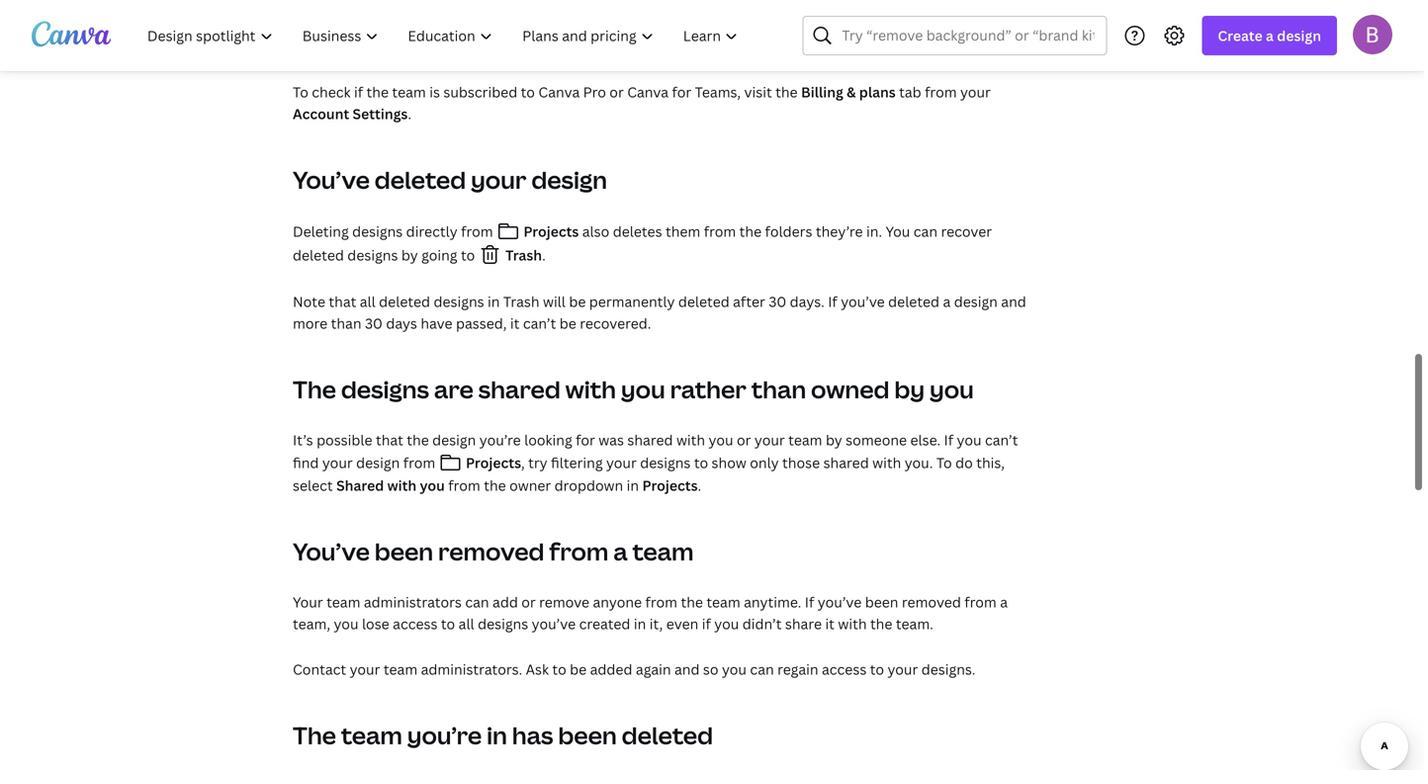 Task type: locate. For each thing, give the bounding box(es) containing it.
2 horizontal spatial shared
[[823, 453, 869, 472]]

from up designs.
[[964, 593, 997, 612]]

select
[[293, 476, 333, 495]]

from
[[925, 83, 957, 101], [461, 222, 493, 241], [704, 222, 736, 241], [403, 453, 435, 472], [448, 476, 480, 495], [549, 535, 608, 568], [645, 593, 677, 612], [964, 593, 997, 612]]

1 vertical spatial or
[[737, 431, 751, 449]]

looking
[[524, 431, 572, 449]]

designs inside your team administrators can add or remove anyone from the team anytime. if you've been removed from a team, you lose access to all designs you've created in it, even if you didn't share it with the team.
[[478, 615, 528, 633]]

canva right pro
[[627, 83, 669, 101]]

1 vertical spatial to
[[936, 453, 952, 472]]

1 horizontal spatial than
[[751, 373, 806, 405]]

and
[[1001, 292, 1026, 311], [674, 660, 700, 679]]

0 vertical spatial 30
[[769, 292, 786, 311]]

projects up the shared with you from the owner dropdown in projects .
[[462, 453, 521, 472]]

by inside also deletes them from the folders they're in. you can recover deleted designs by going to
[[401, 246, 418, 264]]

trash up passed, at the left of the page
[[505, 246, 542, 264]]

0 vertical spatial to
[[293, 83, 308, 101]]

the left "folders"
[[739, 222, 762, 241]]

find
[[293, 453, 319, 472]]

access right regain
[[822, 660, 867, 679]]

if inside your team administrators can add or remove anyone from the team anytime. if you've been removed from a team, you lose access to all designs you've created in it, even if you didn't share it with the team.
[[805, 593, 814, 612]]

design down recover
[[954, 292, 998, 311]]

tab
[[899, 83, 921, 101]]

than inside note that all deleted designs in trash will be permanently deleted after 30 days. if you've deleted a design and more than 30 days have passed, it can't be recovered.
[[331, 314, 361, 333]]

1 horizontal spatial that
[[376, 431, 403, 449]]

team left the is
[[392, 83, 426, 101]]

to right subscribed
[[521, 83, 535, 101]]

add
[[493, 593, 518, 612]]

show
[[712, 453, 746, 472]]

1 vertical spatial if
[[702, 615, 711, 633]]

2 horizontal spatial been
[[865, 593, 898, 612]]

can left add
[[465, 593, 489, 612]]

2 horizontal spatial by
[[894, 373, 925, 405]]

0 vertical spatial removed
[[438, 535, 544, 568]]

by left someone
[[826, 431, 842, 449]]

to right ask
[[552, 660, 566, 679]]

1 horizontal spatial can't
[[985, 431, 1018, 449]]

1 vertical spatial shared
[[627, 431, 673, 449]]

2 vertical spatial by
[[826, 431, 842, 449]]

if right even
[[702, 615, 711, 633]]

1 horizontal spatial .
[[542, 246, 546, 264]]

0 horizontal spatial to
[[293, 83, 308, 101]]

1 horizontal spatial been
[[558, 719, 617, 752]]

1 horizontal spatial can
[[750, 660, 774, 679]]

the right possible
[[407, 431, 429, 449]]

create
[[1218, 26, 1263, 45]]

even
[[666, 615, 699, 633]]

1 vertical spatial if
[[944, 431, 953, 449]]

the
[[366, 83, 389, 101], [775, 83, 798, 101], [739, 222, 762, 241], [407, 431, 429, 449], [484, 476, 506, 495], [681, 593, 703, 612], [870, 615, 892, 633]]

1 vertical spatial than
[[751, 373, 806, 405]]

projects for from the owner dropdown in
[[462, 453, 521, 472]]

1 vertical spatial you're
[[407, 719, 482, 752]]

0 vertical spatial you've
[[293, 164, 370, 196]]

0 vertical spatial that
[[329, 292, 356, 311]]

0 vertical spatial can
[[914, 222, 938, 241]]

1 vertical spatial you've
[[293, 535, 370, 568]]

can't inside it's possible that the design you're looking for was shared with you or your team by someone else. if you can't find your design from
[[985, 431, 1018, 449]]

pro
[[583, 83, 606, 101]]

shared down someone
[[823, 453, 869, 472]]

a inside note that all deleted designs in trash will be permanently deleted after 30 days. if you've deleted a design and more than 30 days have passed, it can't be recovered.
[[943, 292, 951, 311]]

30
[[769, 292, 786, 311], [365, 314, 383, 333]]

0 vertical spatial the
[[293, 373, 336, 405]]

0 horizontal spatial .
[[408, 104, 411, 123]]

be left added at the left bottom of the page
[[570, 660, 587, 679]]

by
[[401, 246, 418, 264], [894, 373, 925, 405], [826, 431, 842, 449]]

your inside to check if the team is subscribed to canva pro or canva for teams, visit the billing & plans tab from your account settings .
[[960, 83, 991, 101]]

0 vertical spatial been
[[375, 535, 433, 568]]

0 horizontal spatial can't
[[523, 314, 556, 333]]

1 horizontal spatial it
[[825, 615, 835, 633]]

1 horizontal spatial and
[[1001, 292, 1026, 311]]

all right note
[[360, 292, 376, 311]]

from up it,
[[645, 593, 677, 612]]

that inside it's possible that the design you're looking for was shared with you or your team by someone else. if you can't find your design from
[[376, 431, 403, 449]]

from up remove
[[549, 535, 608, 568]]

2 vertical spatial shared
[[823, 453, 869, 472]]

.
[[408, 104, 411, 123], [542, 246, 546, 264], [698, 476, 701, 495]]

0 horizontal spatial than
[[331, 314, 361, 333]]

can inside also deletes them from the folders they're in. you can recover deleted designs by going to
[[914, 222, 938, 241]]

shared
[[478, 373, 561, 405], [627, 431, 673, 449], [823, 453, 869, 472]]

1 horizontal spatial if
[[702, 615, 711, 633]]

access inside your team administrators can add or remove anyone from the team anytime. if you've been removed from a team, you lose access to all designs you've created in it, even if you didn't share it with the team.
[[393, 615, 438, 633]]

you've up "your"
[[293, 535, 370, 568]]

designs up possible
[[341, 373, 429, 405]]

to inside to check if the team is subscribed to canva pro or canva for teams, visit the billing & plans tab from your account settings .
[[293, 83, 308, 101]]

from right the them
[[704, 222, 736, 241]]

can
[[914, 222, 938, 241], [465, 593, 489, 612], [750, 660, 774, 679]]

in.
[[866, 222, 882, 241]]

0 vertical spatial by
[[401, 246, 418, 264]]

be
[[569, 292, 586, 311], [560, 314, 576, 333], [570, 660, 587, 679]]

shared with you from the owner dropdown in projects .
[[336, 476, 701, 495]]

it inside your team administrators can add or remove anyone from the team anytime. if you've been removed from a team, you lose access to all designs you've created in it, even if you didn't share it with the team.
[[825, 615, 835, 633]]

team inside to check if the team is subscribed to canva pro or canva for teams, visit the billing & plans tab from your account settings .
[[392, 83, 426, 101]]

1 horizontal spatial access
[[822, 660, 867, 679]]

1 vertical spatial access
[[822, 660, 867, 679]]

2 horizontal spatial .
[[698, 476, 701, 495]]

it right 'share'
[[825, 615, 835, 633]]

1 vertical spatial projects
[[462, 453, 521, 472]]

administrators
[[364, 593, 462, 612]]

0 horizontal spatial if
[[354, 83, 363, 101]]

1 horizontal spatial for
[[672, 83, 692, 101]]

all
[[360, 292, 376, 311], [459, 615, 474, 633]]

designs up have
[[434, 292, 484, 311]]

you right shared
[[420, 476, 445, 495]]

1 vertical spatial all
[[459, 615, 474, 633]]

with
[[565, 373, 616, 405], [676, 431, 705, 449], [872, 453, 901, 472], [387, 476, 417, 495], [838, 615, 867, 633]]

0 vertical spatial can't
[[523, 314, 556, 333]]

2 horizontal spatial can
[[914, 222, 938, 241]]

shared up try filtering your designs to show only those shared with you. to do this, select on the bottom of the page
[[627, 431, 673, 449]]

been up administrators
[[375, 535, 433, 568]]

you're down administrators.
[[407, 719, 482, 752]]

Try "remove background" or "brand kit" search field
[[842, 17, 1094, 54]]

design right create
[[1277, 26, 1321, 45]]

1 horizontal spatial 30
[[769, 292, 786, 311]]

in left it,
[[634, 615, 646, 633]]

the for the team you're in has been deleted
[[293, 719, 336, 752]]

0 vertical spatial if
[[828, 292, 837, 311]]

or right add
[[521, 593, 536, 612]]

designs down add
[[478, 615, 528, 633]]

can't
[[523, 314, 556, 333], [985, 431, 1018, 449]]

0 horizontal spatial that
[[329, 292, 356, 311]]

be right will
[[569, 292, 586, 311]]

0 vertical spatial or
[[609, 83, 624, 101]]

be down will
[[560, 314, 576, 333]]

design inside dropdown button
[[1277, 26, 1321, 45]]

plans
[[859, 83, 896, 101]]

than
[[331, 314, 361, 333], [751, 373, 806, 405]]

you've for you've been removed from a team
[[293, 535, 370, 568]]

1 vertical spatial removed
[[902, 593, 961, 612]]

for inside it's possible that the design you're looking for was shared with you or your team by someone else. if you can't find your design from
[[576, 431, 595, 449]]

1 horizontal spatial if
[[828, 292, 837, 311]]

2 you've from the top
[[293, 535, 370, 568]]

with inside try filtering your designs to show only those shared with you. to do this, select
[[872, 453, 901, 472]]

and inside note that all deleted designs in trash will be permanently deleted after 30 days. if you've deleted a design and more than 30 days have passed, it can't be recovered.
[[1001, 292, 1026, 311]]

1 vertical spatial .
[[542, 246, 546, 264]]

top level navigation element
[[134, 16, 755, 55]]

2 vertical spatial been
[[558, 719, 617, 752]]

for
[[672, 83, 692, 101], [576, 431, 595, 449]]

a inside dropdown button
[[1266, 26, 1274, 45]]

you
[[886, 222, 910, 241]]

1 vertical spatial can
[[465, 593, 489, 612]]

to up the account
[[293, 83, 308, 101]]

1 vertical spatial it
[[825, 615, 835, 633]]

team right "your"
[[326, 593, 360, 612]]

0 vertical spatial .
[[408, 104, 411, 123]]

1 horizontal spatial shared
[[627, 431, 673, 449]]

more
[[293, 314, 328, 333]]

for up filtering
[[576, 431, 595, 449]]

only
[[750, 453, 779, 472]]

the up it's
[[293, 373, 336, 405]]

it,
[[649, 615, 663, 633]]

can't down will
[[523, 314, 556, 333]]

1 vertical spatial you've
[[818, 593, 862, 612]]

0 horizontal spatial it
[[510, 314, 520, 333]]

projects
[[520, 222, 582, 241], [462, 453, 521, 472], [642, 476, 698, 495]]

so
[[703, 660, 718, 679]]

regain
[[777, 660, 818, 679]]

if inside your team administrators can add or remove anyone from the team anytime. if you've been removed from a team, you lose access to all designs you've created in it, even if you didn't share it with the team.
[[702, 615, 711, 633]]

you up show
[[709, 431, 733, 449]]

2 canva from the left
[[627, 83, 669, 101]]

team left anytime.
[[706, 593, 740, 612]]

team inside it's possible that the design you're looking for was shared with you or your team by someone else. if you can't find your design from
[[788, 431, 822, 449]]

2 the from the top
[[293, 719, 336, 752]]

try filtering your designs to show only those shared with you. to do this, select
[[293, 453, 1005, 495]]

0 vertical spatial and
[[1001, 292, 1026, 311]]

1 horizontal spatial removed
[[902, 593, 961, 612]]

1 vertical spatial can't
[[985, 431, 1018, 449]]

didn't
[[742, 615, 782, 633]]

to inside also deletes them from the folders they're in. you can recover deleted designs by going to
[[461, 246, 475, 264]]

30 left days
[[365, 314, 383, 333]]

1 horizontal spatial all
[[459, 615, 474, 633]]

that right note
[[329, 292, 356, 311]]

0 horizontal spatial and
[[674, 660, 700, 679]]

trash
[[505, 246, 542, 264], [503, 292, 539, 311]]

deleted down deleting
[[293, 246, 344, 264]]

your down was
[[606, 453, 637, 472]]

design up shared
[[356, 453, 400, 472]]

1 canva from the left
[[538, 83, 580, 101]]

shared up looking
[[478, 373, 561, 405]]

canva left pro
[[538, 83, 580, 101]]

team up your team administrators can add or remove anyone from the team anytime. if you've been removed from a team, you lose access to all designs you've created in it, even if you didn't share it with the team.
[[632, 535, 694, 568]]

to inside your team administrators can add or remove anyone from the team anytime. if you've been removed from a team, you lose access to all designs you've created in it, even if you didn't share it with the team.
[[441, 615, 455, 633]]

your
[[960, 83, 991, 101], [471, 164, 527, 196], [754, 431, 785, 449], [322, 453, 353, 472], [606, 453, 637, 472], [350, 660, 380, 679], [888, 660, 918, 679]]

. down it's possible that the design you're looking for was shared with you or your team by someone else. if you can't find your design from
[[698, 476, 701, 495]]

0 horizontal spatial canva
[[538, 83, 580, 101]]

0 vertical spatial it
[[510, 314, 520, 333]]

to left show
[[694, 453, 708, 472]]

design up also at the left of the page
[[531, 164, 607, 196]]

with down someone
[[872, 453, 901, 472]]

removed up add
[[438, 535, 544, 568]]

it
[[510, 314, 520, 333], [825, 615, 835, 633]]

canva
[[538, 83, 580, 101], [627, 83, 669, 101]]

if up 'share'
[[805, 593, 814, 612]]

2 vertical spatial or
[[521, 593, 536, 612]]

filtering
[[551, 453, 603, 472]]

to left do on the right bottom of the page
[[936, 453, 952, 472]]

trash inside note that all deleted designs in trash will be permanently deleted after 30 days. if you've deleted a design and more than 30 days have passed, it can't be recovered.
[[503, 292, 539, 311]]

a inside your team administrators can add or remove anyone from the team anytime. if you've been removed from a team, you lose access to all designs you've created in it, even if you didn't share it with the team.
[[1000, 593, 1008, 612]]

for inside to check if the team is subscribed to canva pro or canva for teams, visit the billing & plans tab from your account settings .
[[672, 83, 692, 101]]

0 vertical spatial you're
[[479, 431, 521, 449]]

a
[[1266, 26, 1274, 45], [943, 292, 951, 311], [613, 535, 628, 568], [1000, 593, 1008, 612]]

you've down remove
[[532, 615, 576, 633]]

you've
[[841, 292, 885, 311], [818, 593, 862, 612], [532, 615, 576, 633]]

0 vertical spatial trash
[[505, 246, 542, 264]]

the
[[293, 373, 336, 405], [293, 719, 336, 752]]

1 vertical spatial that
[[376, 431, 403, 449]]

by down deleting designs directly from
[[401, 246, 418, 264]]

1 the from the top
[[293, 373, 336, 405]]

with up was
[[565, 373, 616, 405]]

design inside note that all deleted designs in trash will be permanently deleted after 30 days. if you've deleted a design and more than 30 days have passed, it can't be recovered.
[[954, 292, 998, 311]]

0 horizontal spatial can
[[465, 593, 489, 612]]

can left regain
[[750, 660, 774, 679]]

you've up deleting
[[293, 164, 370, 196]]

to
[[521, 83, 535, 101], [461, 246, 475, 264], [694, 453, 708, 472], [441, 615, 455, 633], [552, 660, 566, 679], [870, 660, 884, 679]]

team
[[392, 83, 426, 101], [788, 431, 822, 449], [632, 535, 694, 568], [326, 593, 360, 612], [706, 593, 740, 612], [384, 660, 418, 679], [341, 719, 402, 752]]

your team administrators can add or remove anyone from the team anytime. if you've been removed from a team, you lose access to all designs you've created in it, even if you didn't share it with the team.
[[293, 593, 1008, 633]]

or inside to check if the team is subscribed to canva pro or canva for teams, visit the billing & plans tab from your account settings .
[[609, 83, 624, 101]]

can't inside note that all deleted designs in trash will be permanently deleted after 30 days. if you've deleted a design and more than 30 days have passed, it can't be recovered.
[[523, 314, 556, 333]]

2 vertical spatial you've
[[532, 615, 576, 633]]

projects down it's possible that the design you're looking for was shared with you or your team by someone else. if you can't find your design from
[[642, 476, 698, 495]]

it's possible that the design you're looking for was shared with you or your team by someone else. if you can't find your design from
[[293, 431, 1018, 472]]

1 horizontal spatial to
[[936, 453, 952, 472]]

it right passed, at the left of the page
[[510, 314, 520, 333]]

0 vertical spatial if
[[354, 83, 363, 101]]

permanently
[[589, 292, 675, 311]]

the up even
[[681, 593, 703, 612]]

with right 'share'
[[838, 615, 867, 633]]

if
[[354, 83, 363, 101], [702, 615, 711, 633]]

in up passed, at the left of the page
[[488, 292, 500, 311]]

2 vertical spatial .
[[698, 476, 701, 495]]

1 horizontal spatial canva
[[627, 83, 669, 101]]

can right the you
[[914, 222, 938, 241]]

1 vertical spatial 30
[[365, 314, 383, 333]]

0 vertical spatial for
[[672, 83, 692, 101]]

been right has
[[558, 719, 617, 752]]

1 vertical spatial for
[[576, 431, 595, 449]]

1 vertical spatial been
[[865, 593, 898, 612]]

you've right days.
[[841, 292, 885, 311]]

design
[[1277, 26, 1321, 45], [531, 164, 607, 196], [954, 292, 998, 311], [432, 431, 476, 449], [356, 453, 400, 472]]

team,
[[293, 615, 330, 633]]

you up else.
[[930, 373, 974, 405]]

2 horizontal spatial if
[[944, 431, 953, 449]]

2 horizontal spatial or
[[737, 431, 751, 449]]

. up will
[[542, 246, 546, 264]]

1 horizontal spatial by
[[826, 431, 842, 449]]

1 you've from the top
[[293, 164, 370, 196]]

projects up the trash .
[[520, 222, 582, 241]]

. up you've deleted your design
[[408, 104, 411, 123]]

than right more
[[331, 314, 361, 333]]

0 vertical spatial shared
[[478, 373, 561, 405]]

0 horizontal spatial all
[[360, 292, 376, 311]]

0 horizontal spatial access
[[393, 615, 438, 633]]

contact
[[293, 660, 346, 679]]

you've
[[293, 164, 370, 196], [293, 535, 370, 568]]

1 horizontal spatial or
[[609, 83, 624, 101]]

0 vertical spatial than
[[331, 314, 361, 333]]

1 vertical spatial trash
[[503, 292, 539, 311]]

in
[[488, 292, 500, 311], [627, 476, 639, 495], [634, 615, 646, 633], [487, 719, 507, 752]]

0 horizontal spatial or
[[521, 593, 536, 612]]

in inside your team administrators can add or remove anyone from the team anytime. if you've been removed from a team, you lose access to all designs you've created in it, even if you didn't share it with the team.
[[634, 615, 646, 633]]

all inside your team administrators can add or remove anyone from the team anytime. if you've been removed from a team, you lose access to all designs you've created in it, even if you didn't share it with the team.
[[459, 615, 474, 633]]

also
[[582, 222, 609, 241]]

trash left will
[[503, 292, 539, 311]]

to
[[293, 83, 308, 101], [936, 453, 952, 472]]

30 right after
[[769, 292, 786, 311]]

designs.
[[921, 660, 975, 679]]

0 vertical spatial access
[[393, 615, 438, 633]]

0 vertical spatial all
[[360, 292, 376, 311]]

the down the contact
[[293, 719, 336, 752]]

access
[[393, 615, 438, 633], [822, 660, 867, 679]]

note
[[293, 292, 325, 311]]

you've been removed from a team
[[293, 535, 694, 568]]

you've up 'share'
[[818, 593, 862, 612]]

to down administrators
[[441, 615, 455, 633]]



Task type: describe. For each thing, give the bounding box(es) containing it.
team.
[[896, 615, 933, 633]]

deleted left after
[[678, 292, 730, 311]]

2 vertical spatial projects
[[642, 476, 698, 495]]

owned
[[811, 373, 890, 405]]

the up the settings
[[366, 83, 389, 101]]

create a design button
[[1202, 16, 1337, 55]]

rather
[[670, 373, 746, 405]]

in down it's possible that the design you're looking for was shared with you or your team by someone else. if you can't find your design from
[[627, 476, 639, 495]]

the left team.
[[870, 615, 892, 633]]

if inside to check if the team is subscribed to canva pro or canva for teams, visit the billing & plans tab from your account settings .
[[354, 83, 363, 101]]

try
[[528, 453, 547, 472]]

share
[[785, 615, 822, 633]]

contact your team administrators. ask to be added again and so you can regain access to your designs.
[[293, 660, 975, 679]]

settings
[[353, 104, 408, 123]]

billing
[[801, 83, 843, 101]]

,
[[521, 453, 525, 472]]

your right the contact
[[350, 660, 380, 679]]

. inside to check if the team is subscribed to canva pro or canva for teams, visit the billing & plans tab from your account settings .
[[408, 104, 411, 123]]

someone
[[846, 431, 907, 449]]

again
[[636, 660, 671, 679]]

deleted up days
[[379, 292, 430, 311]]

will
[[543, 292, 566, 311]]

this,
[[976, 453, 1005, 472]]

you left lose at the bottom left of the page
[[334, 615, 359, 633]]

you right so
[[722, 660, 747, 679]]

or inside it's possible that the design you're looking for was shared with you or your team by someone else. if you can't find your design from
[[737, 431, 751, 449]]

projects for trash .
[[520, 222, 582, 241]]

the inside it's possible that the design you're looking for was shared with you or your team by someone else. if you can't find your design from
[[407, 431, 429, 449]]

you left didn't
[[714, 615, 739, 633]]

deleting designs directly from
[[293, 222, 496, 241]]

those
[[782, 453, 820, 472]]

bob builder image
[[1353, 15, 1392, 54]]

dropdown
[[554, 476, 623, 495]]

your inside try filtering your designs to show only those shared with you. to do this, select
[[606, 453, 637, 472]]

added
[[590, 660, 632, 679]]

deleted down the again
[[622, 719, 713, 752]]

deleted inside also deletes them from the folders they're in. you can recover deleted designs by going to
[[293, 246, 344, 264]]

the for the designs are shared with you rather than owned by you
[[293, 373, 336, 405]]

by inside it's possible that the design you're looking for was shared with you or your team by someone else. if you can't find your design from
[[826, 431, 842, 449]]

you're inside it's possible that the design you're looking for was shared with you or your team by someone else. if you can't find your design from
[[479, 431, 521, 449]]

passed,
[[456, 314, 507, 333]]

deleted up directly
[[375, 164, 466, 196]]

you've inside note that all deleted designs in trash will be permanently deleted after 30 days. if you've deleted a design and more than 30 days have passed, it can't be recovered.
[[841, 292, 885, 311]]

0 horizontal spatial been
[[375, 535, 433, 568]]

deleting
[[293, 222, 349, 241]]

0 horizontal spatial 30
[[365, 314, 383, 333]]

the inside also deletes them from the folders they're in. you can recover deleted designs by going to
[[739, 222, 762, 241]]

account
[[293, 104, 349, 123]]

if inside it's possible that the design you're looking for was shared with you or your team by someone else. if you can't find your design from
[[944, 431, 953, 449]]

them
[[666, 222, 700, 241]]

if inside note that all deleted designs in trash will be permanently deleted after 30 days. if you've deleted a design and more than 30 days have passed, it can't be recovered.
[[828, 292, 837, 311]]

has
[[512, 719, 553, 752]]

remove
[[539, 593, 589, 612]]

recovered.
[[580, 314, 651, 333]]

designs inside note that all deleted designs in trash will be permanently deleted after 30 days. if you've deleted a design and more than 30 days have passed, it can't be recovered.
[[434, 292, 484, 311]]

with inside your team administrators can add or remove anyone from the team anytime. if you've been removed from a team, you lose access to all designs you've created in it, even if you didn't share it with the team.
[[838, 615, 867, 633]]

do
[[955, 453, 973, 472]]

you up do on the right bottom of the page
[[957, 431, 982, 449]]

you.
[[905, 453, 933, 472]]

shared
[[336, 476, 384, 495]]

with inside it's possible that the design you're looking for was shared with you or your team by someone else. if you can't find your design from
[[676, 431, 705, 449]]

designs left directly
[[352, 222, 403, 241]]

removed inside your team administrators can add or remove anyone from the team anytime. if you've been removed from a team, you lose access to all designs you've created in it, even if you didn't share it with the team.
[[902, 593, 961, 612]]

your up only
[[754, 431, 785, 449]]

shared inside try filtering your designs to show only those shared with you. to do this, select
[[823, 453, 869, 472]]

anytime.
[[744, 593, 801, 612]]

shared inside it's possible that the design you're looking for was shared with you or your team by someone else. if you can't find your design from
[[627, 431, 673, 449]]

1 vertical spatial be
[[560, 314, 576, 333]]

you up was
[[621, 373, 665, 405]]

1 vertical spatial by
[[894, 373, 925, 405]]

from right directly
[[461, 222, 493, 241]]

you've deleted your design
[[293, 164, 607, 196]]

days.
[[790, 292, 825, 311]]

team down the contact
[[341, 719, 402, 752]]

to inside try filtering your designs to show only those shared with you. to do this, select
[[936, 453, 952, 472]]

with right shared
[[387, 476, 417, 495]]

teams,
[[695, 83, 741, 101]]

possible
[[317, 431, 372, 449]]

from inside to check if the team is subscribed to canva pro or canva for teams, visit the billing & plans tab from your account settings .
[[925, 83, 957, 101]]

you've for you've deleted your design
[[293, 164, 370, 196]]

been inside your team administrators can add or remove anyone from the team anytime. if you've been removed from a team, you lose access to all designs you've created in it, even if you didn't share it with the team.
[[865, 593, 898, 612]]

owner
[[509, 476, 551, 495]]

days
[[386, 314, 417, 333]]

folders
[[765, 222, 812, 241]]

1 vertical spatial and
[[674, 660, 700, 679]]

visit
[[744, 83, 772, 101]]

can inside your team administrators can add or remove anyone from the team anytime. if you've been removed from a team, you lose access to all designs you've created in it, even if you didn't share it with the team.
[[465, 593, 489, 612]]

to left designs.
[[870, 660, 884, 679]]

deleted down the you
[[888, 292, 940, 311]]

to check if the team is subscribed to canva pro or canva for teams, visit the billing & plans tab from your account settings .
[[293, 83, 991, 123]]

from inside it's possible that the design you're looking for was shared with you or your team by someone else. if you can't find your design from
[[403, 453, 435, 472]]

design down are
[[432, 431, 476, 449]]

to inside to check if the team is subscribed to canva pro or canva for teams, visit the billing & plans tab from your account settings .
[[521, 83, 535, 101]]

is
[[429, 83, 440, 101]]

going
[[421, 246, 457, 264]]

note that all deleted designs in trash will be permanently deleted after 30 days. if you've deleted a design and more than 30 days have passed, it can't be recovered.
[[293, 292, 1026, 333]]

it's
[[293, 431, 313, 449]]

after
[[733, 292, 765, 311]]

&
[[847, 83, 856, 101]]

ask
[[526, 660, 549, 679]]

from left owner on the bottom left
[[448, 476, 480, 495]]

have
[[421, 314, 452, 333]]

that inside note that all deleted designs in trash will be permanently deleted after 30 days. if you've deleted a design and more than 30 days have passed, it can't be recovered.
[[329, 292, 356, 311]]

2 vertical spatial can
[[750, 660, 774, 679]]

team down lose at the bottom left of the page
[[384, 660, 418, 679]]

it inside note that all deleted designs in trash will be permanently deleted after 30 days. if you've deleted a design and more than 30 days have passed, it can't be recovered.
[[510, 314, 520, 333]]

anyone
[[593, 593, 642, 612]]

directly
[[406, 222, 458, 241]]

designs inside also deletes them from the folders they're in. you can recover deleted designs by going to
[[347, 246, 398, 264]]

or inside your team administrators can add or remove anyone from the team anytime. if you've been removed from a team, you lose access to all designs you've created in it, even if you didn't share it with the team.
[[521, 593, 536, 612]]

your left designs.
[[888, 660, 918, 679]]

the right visit
[[775, 83, 798, 101]]

are
[[434, 373, 473, 405]]

your
[[293, 593, 323, 612]]

the designs are shared with you rather than owned by you
[[293, 373, 974, 405]]

0 vertical spatial be
[[569, 292, 586, 311]]

0 horizontal spatial shared
[[478, 373, 561, 405]]

check
[[312, 83, 351, 101]]

in inside note that all deleted designs in trash will be permanently deleted after 30 days. if you've deleted a design and more than 30 days have passed, it can't be recovered.
[[488, 292, 500, 311]]

in left has
[[487, 719, 507, 752]]

also deletes them from the folders they're in. you can recover deleted designs by going to
[[293, 222, 992, 264]]

they're
[[816, 222, 863, 241]]

deletes
[[613, 222, 662, 241]]

the team you're in has been deleted
[[293, 719, 713, 752]]

designs inside try filtering your designs to show only those shared with you. to do this, select
[[640, 453, 691, 472]]

from inside also deletes them from the folders they're in. you can recover deleted designs by going to
[[704, 222, 736, 241]]

your down possible
[[322, 453, 353, 472]]

2 vertical spatial be
[[570, 660, 587, 679]]

administrators.
[[421, 660, 522, 679]]

else.
[[910, 431, 941, 449]]

create a design
[[1218, 26, 1321, 45]]

subscribed
[[443, 83, 517, 101]]

0 horizontal spatial removed
[[438, 535, 544, 568]]

recover
[[941, 222, 992, 241]]

was
[[599, 431, 624, 449]]

trash .
[[505, 246, 546, 264]]

the left owner on the bottom left
[[484, 476, 506, 495]]

to inside try filtering your designs to show only those shared with you. to do this, select
[[694, 453, 708, 472]]

your up the trash .
[[471, 164, 527, 196]]

created
[[579, 615, 630, 633]]

all inside note that all deleted designs in trash will be permanently deleted after 30 days. if you've deleted a design and more than 30 days have passed, it can't be recovered.
[[360, 292, 376, 311]]

lose
[[362, 615, 389, 633]]



Task type: vqa. For each thing, say whether or not it's contained in the screenshot.
IT
yes



